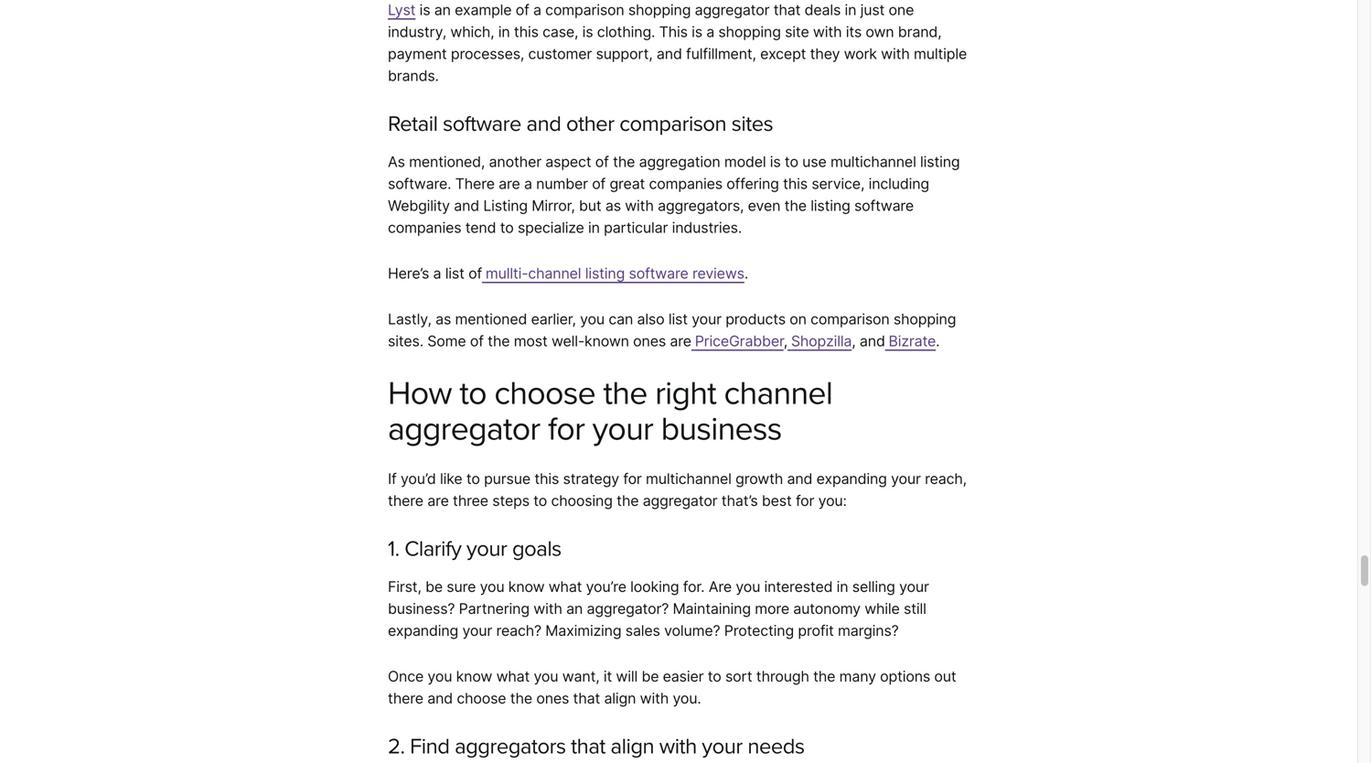 Task type: locate. For each thing, give the bounding box(es) containing it.
companies down aggregation
[[649, 175, 723, 193]]

1 vertical spatial there
[[388, 690, 424, 707]]

and down this
[[657, 45, 682, 63]]

0 vertical spatial aggregator
[[695, 1, 770, 19]]

this down 'use'
[[783, 175, 808, 193]]

multichannel up that's
[[646, 470, 732, 488]]

1 vertical spatial align
[[611, 733, 654, 760]]

0 horizontal spatial companies
[[388, 219, 462, 237]]

0 vertical spatial be
[[426, 578, 443, 596]]

of down mentioned
[[470, 332, 484, 350]]

2 there from the top
[[388, 690, 424, 707]]

2 vertical spatial are
[[428, 492, 449, 510]]

0 vertical spatial this
[[514, 23, 539, 41]]

1 vertical spatial an
[[567, 600, 583, 618]]

protecting
[[725, 622, 794, 640]]

is right case,
[[583, 23, 593, 41]]

0 vertical spatial align
[[604, 690, 636, 707]]

1 horizontal spatial know
[[509, 578, 545, 596]]

0 vertical spatial shopping
[[629, 1, 691, 19]]

which,
[[451, 23, 495, 41]]

.
[[745, 265, 749, 282], [936, 332, 940, 350]]

multichannel up including
[[831, 153, 917, 171]]

expanding down business?
[[388, 622, 459, 640]]

what down reach?
[[497, 668, 530, 685]]

are inside as mentioned, another aspect of the aggregation model is to use multichannel listing software. there are a number of great companies offering this service, including webgility and listing mirror, but as with aggregators, even the listing software companies tend to specialize in particular industries.
[[499, 175, 520, 193]]

0 horizontal spatial ones
[[537, 690, 569, 707]]

1 horizontal spatial listing
[[811, 197, 851, 215]]

1 horizontal spatial an
[[567, 600, 583, 618]]

channel for mullti-
[[528, 265, 581, 282]]

you right once
[[428, 668, 452, 685]]

2 horizontal spatial shopping
[[894, 310, 957, 328]]

for for aggregator
[[548, 410, 585, 449]]

1 there from the top
[[388, 492, 424, 510]]

pursue
[[484, 470, 531, 488]]

2 vertical spatial software
[[629, 265, 689, 282]]

1 horizontal spatial ,
[[852, 332, 856, 350]]

what inside the first, be sure you know what you're looking for. are you interested in selling your business? partnering with an aggregator? maintaining more autonomy while still expanding your reach? maximizing sales volume? protecting profit margins?
[[549, 578, 582, 596]]

comparison up aggregation
[[620, 111, 727, 137]]

brands.
[[388, 67, 439, 85]]

1 , from the left
[[784, 332, 788, 350]]

the left many
[[814, 668, 836, 685]]

choose up aggregators
[[457, 690, 506, 707]]

0 vertical spatial companies
[[649, 175, 723, 193]]

to
[[785, 153, 799, 171], [500, 219, 514, 237], [460, 374, 487, 413], [467, 470, 480, 488], [534, 492, 547, 510], [708, 668, 722, 685]]

a down another
[[524, 175, 532, 193]]

2 horizontal spatial software
[[855, 197, 914, 215]]

0 horizontal spatial an
[[434, 1, 451, 19]]

expanding up the you:
[[817, 470, 887, 488]]

you right are
[[736, 578, 761, 596]]

with
[[813, 23, 842, 41], [881, 45, 910, 63], [625, 197, 654, 215], [534, 600, 563, 618], [640, 690, 669, 707], [660, 733, 697, 760]]

1 vertical spatial what
[[497, 668, 530, 685]]

0 horizontal spatial be
[[426, 578, 443, 596]]

listing
[[921, 153, 960, 171], [811, 197, 851, 215], [585, 265, 625, 282]]

reach,
[[925, 470, 967, 488]]

what inside once you know what you want, it will be easier to sort through the many options out there and choose the ones that align with you.
[[497, 668, 530, 685]]

offering
[[727, 175, 779, 193]]

like
[[440, 470, 463, 488]]

to right 'like'
[[467, 470, 480, 488]]

0 vertical spatial as
[[606, 197, 621, 215]]

to inside how to choose the right channel aggregator for your business
[[460, 374, 487, 413]]

know up partnering
[[509, 578, 545, 596]]

1 vertical spatial software
[[855, 197, 914, 215]]

comparison inside the is an example of a comparison shopping aggregator that deals in just one industry, which, in this case, is clothing. this is a shopping site with its own brand, payment processes, customer support, and fulfillment, except they work with multiple brands.
[[546, 1, 625, 19]]

companies down webgility
[[388, 219, 462, 237]]

and up best
[[787, 470, 813, 488]]

aggregator up 'like'
[[388, 410, 540, 449]]

with left you.
[[640, 690, 669, 707]]

the up "great"
[[613, 153, 635, 171]]

to left sort
[[708, 668, 722, 685]]

are up "listing"
[[499, 175, 520, 193]]

in up autonomy at the bottom right of the page
[[837, 578, 849, 596]]

1 vertical spatial as
[[436, 310, 451, 328]]

1 horizontal spatial channel
[[724, 374, 833, 413]]

a up fulfillment,
[[707, 23, 715, 41]]

are for aggregation
[[499, 175, 520, 193]]

you up known
[[580, 310, 605, 328]]

2 horizontal spatial for
[[796, 492, 815, 510]]

0 vertical spatial ones
[[633, 332, 666, 350]]

particular
[[604, 219, 668, 237]]

list right also
[[669, 310, 688, 328]]

1 vertical spatial be
[[642, 668, 659, 685]]

0 horizontal spatial expanding
[[388, 622, 459, 640]]

1 horizontal spatial list
[[669, 310, 688, 328]]

listing down the service,
[[811, 197, 851, 215]]

0 vertical spatial are
[[499, 175, 520, 193]]

1 vertical spatial for
[[623, 470, 642, 488]]

0 vertical spatial .
[[745, 265, 749, 282]]

companies
[[649, 175, 723, 193], [388, 219, 462, 237]]

fulfillment,
[[686, 45, 757, 63]]

retail software and other comparison sites
[[388, 111, 773, 137]]

earlier,
[[531, 310, 576, 328]]

be up business?
[[426, 578, 443, 596]]

2 vertical spatial this
[[535, 470, 559, 488]]

0 horizontal spatial multichannel
[[646, 470, 732, 488]]

this left case,
[[514, 23, 539, 41]]

best
[[762, 492, 792, 510]]

2 vertical spatial shopping
[[894, 310, 957, 328]]

channel down pricegrabber
[[724, 374, 833, 413]]

this
[[659, 23, 688, 41]]

0 vertical spatial comparison
[[546, 1, 625, 19]]

0 vertical spatial that
[[774, 1, 801, 19]]

1 vertical spatial ones
[[537, 690, 569, 707]]

an up maximizing on the left of the page
[[567, 600, 583, 618]]

your left 'reach,'
[[891, 470, 921, 488]]

reviews
[[693, 265, 745, 282]]

1 vertical spatial channel
[[724, 374, 833, 413]]

there
[[388, 492, 424, 510], [388, 690, 424, 707]]

of inside lastly, as mentioned earlier, you can also list your products on comparison shopping sites. some of the most well-known ones are
[[470, 332, 484, 350]]

aggregator left that's
[[643, 492, 718, 510]]

0 vertical spatial channel
[[528, 265, 581, 282]]

for.
[[683, 578, 705, 596]]

ones down want,
[[537, 690, 569, 707]]

this right pursue
[[535, 470, 559, 488]]

1 horizontal spatial companies
[[649, 175, 723, 193]]

0 horizontal spatial as
[[436, 310, 451, 328]]

an inside the is an example of a comparison shopping aggregator that deals in just one industry, which, in this case, is clothing. this is a shopping site with its own brand, payment processes, customer support, and fulfillment, except they work with multiple brands.
[[434, 1, 451, 19]]

another
[[489, 153, 542, 171]]

software
[[443, 111, 521, 137], [855, 197, 914, 215], [629, 265, 689, 282]]

0 horizontal spatial are
[[428, 492, 449, 510]]

0 vertical spatial for
[[548, 410, 585, 449]]

out
[[935, 668, 957, 685]]

1 horizontal spatial ones
[[633, 332, 666, 350]]

mullti-channel listing software reviews link
[[482, 265, 745, 282]]

comparison up case,
[[546, 1, 625, 19]]

0 horizontal spatial .
[[745, 265, 749, 282]]

bizrate
[[889, 332, 936, 350]]

2 horizontal spatial listing
[[921, 153, 960, 171]]

1 horizontal spatial for
[[623, 470, 642, 488]]

sites
[[732, 111, 773, 137]]

1 vertical spatial are
[[670, 332, 692, 350]]

with inside once you know what you want, it will be easier to sort through the many options out there and choose the ones that align with you.
[[640, 690, 669, 707]]

aggregator up fulfillment,
[[695, 1, 770, 19]]

, left shopzilla
[[784, 332, 788, 350]]

one
[[889, 1, 914, 19]]

products
[[726, 310, 786, 328]]

your up strategy
[[593, 410, 653, 449]]

if you'd like to pursue this strategy for multichannel growth and expanding your reach, there are three steps to choosing the aggregator that's best for you:
[[388, 470, 967, 510]]

first,
[[388, 578, 422, 596]]

0 horizontal spatial ,
[[784, 332, 788, 350]]

is right this
[[692, 23, 703, 41]]

clothing.
[[597, 23, 655, 41]]

with inside the first, be sure you know what you're looking for. are you interested in selling your business? partnering with an aggregator? maintaining more autonomy while still expanding your reach? maximizing sales volume? protecting profit margins?
[[534, 600, 563, 618]]

through
[[757, 668, 810, 685]]

the down strategy
[[617, 492, 639, 510]]

1 vertical spatial list
[[669, 310, 688, 328]]

choose down most
[[494, 374, 596, 413]]

as up some
[[436, 310, 451, 328]]

of right aspect
[[596, 153, 609, 171]]

are down 'like'
[[428, 492, 449, 510]]

shopping up fulfillment,
[[719, 23, 781, 41]]

the down known
[[603, 374, 648, 413]]

shopping up this
[[629, 1, 691, 19]]

0 vertical spatial choose
[[494, 374, 596, 413]]

2 vertical spatial comparison
[[811, 310, 890, 328]]

with up the they
[[813, 23, 842, 41]]

aggregator?
[[587, 600, 669, 618]]

in inside the first, be sure you know what you're looking for. are you interested in selling your business? partnering with an aggregator? maintaining more autonomy while still expanding your reach? maximizing sales volume? protecting profit margins?
[[837, 578, 849, 596]]

interested
[[765, 578, 833, 596]]

and up find
[[428, 690, 453, 707]]

the inside lastly, as mentioned earlier, you can also list your products on comparison shopping sites. some of the most well-known ones are
[[488, 332, 510, 350]]

in left just
[[845, 1, 857, 19]]

1 horizontal spatial expanding
[[817, 470, 887, 488]]

for right strategy
[[623, 470, 642, 488]]

payment
[[388, 45, 447, 63]]

in down the but on the top left of the page
[[588, 219, 600, 237]]

are
[[499, 175, 520, 193], [670, 332, 692, 350], [428, 492, 449, 510]]

looking
[[631, 578, 679, 596]]

are inside if you'd like to pursue this strategy for multichannel growth and expanding your reach, there are three steps to choosing the aggregator that's best for you:
[[428, 492, 449, 510]]

and up aspect
[[527, 111, 561, 137]]

the right even
[[785, 197, 807, 215]]

2 horizontal spatial are
[[670, 332, 692, 350]]

channel inside how to choose the right channel aggregator for your business
[[724, 374, 833, 413]]

1 vertical spatial that
[[573, 690, 600, 707]]

for for strategy
[[623, 470, 642, 488]]

1 vertical spatial multichannel
[[646, 470, 732, 488]]

0 vertical spatial listing
[[921, 153, 960, 171]]

listing up including
[[921, 153, 960, 171]]

2 vertical spatial listing
[[585, 265, 625, 282]]

comparison up shopzilla
[[811, 310, 890, 328]]

,
[[784, 332, 788, 350], [852, 332, 856, 350]]

1 horizontal spatial multichannel
[[831, 153, 917, 171]]

pricegrabber
[[695, 332, 784, 350]]

mirror,
[[532, 197, 575, 215]]

channel
[[528, 265, 581, 282], [724, 374, 833, 413]]

0 horizontal spatial what
[[497, 668, 530, 685]]

1 vertical spatial this
[[783, 175, 808, 193]]

with up "particular"
[[625, 197, 654, 215]]

as mentioned, another aspect of the aggregation model is to use multichannel listing software. there are a number of great companies offering this service, including webgility and listing mirror, but as with aggregators, even the listing software companies tend to specialize in particular industries.
[[388, 153, 960, 237]]

, left bizrate link
[[852, 332, 856, 350]]

1 horizontal spatial software
[[629, 265, 689, 282]]

is
[[420, 1, 430, 19], [583, 23, 593, 41], [692, 23, 703, 41], [770, 153, 781, 171]]

there inside if you'd like to pursue this strategy for multichannel growth and expanding your reach, there are three steps to choosing the aggregator that's best for you:
[[388, 492, 424, 510]]

software up also
[[629, 265, 689, 282]]

0 horizontal spatial for
[[548, 410, 585, 449]]

for left the you:
[[796, 492, 815, 510]]

0 horizontal spatial list
[[445, 265, 465, 282]]

with down "own" on the right of the page
[[881, 45, 910, 63]]

retail
[[388, 111, 438, 137]]

profit
[[798, 622, 834, 640]]

2 vertical spatial that
[[571, 733, 606, 760]]

your left needs at the bottom right
[[702, 733, 743, 760]]

that inside once you know what you want, it will be easier to sort through the many options out there and choose the ones that align with you.
[[573, 690, 600, 707]]

mullti-
[[486, 265, 528, 282]]

an inside the first, be sure you know what you're looking for. are you interested in selling your business? partnering with an aggregator? maintaining more autonomy while still expanding your reach? maximizing sales volume? protecting profit margins?
[[567, 600, 583, 618]]

listing
[[483, 197, 528, 215]]

channel for right
[[724, 374, 833, 413]]

0 horizontal spatial channel
[[528, 265, 581, 282]]

0 vertical spatial an
[[434, 1, 451, 19]]

0 vertical spatial what
[[549, 578, 582, 596]]

business?
[[388, 600, 455, 618]]

1 horizontal spatial what
[[549, 578, 582, 596]]

choose inside once you know what you want, it will be easier to sort through the many options out there and choose the ones that align with you.
[[457, 690, 506, 707]]

in up processes,
[[499, 23, 510, 41]]

be inside the first, be sure you know what you're looking for. are you interested in selling your business? partnering with an aggregator? maintaining more autonomy while still expanding your reach? maximizing sales volume? protecting profit margins?
[[426, 578, 443, 596]]

1 horizontal spatial shopping
[[719, 23, 781, 41]]

that's
[[722, 492, 758, 510]]

with up reach?
[[534, 600, 563, 618]]

brand,
[[898, 23, 942, 41]]

choose inside how to choose the right channel aggregator for your business
[[494, 374, 596, 413]]

0 vertical spatial multichannel
[[831, 153, 917, 171]]

you:
[[819, 492, 847, 510]]

of inside the is an example of a comparison shopping aggregator that deals in just one industry, which, in this case, is clothing. this is a shopping site with its own brand, payment processes, customer support, and fulfillment, except they work with multiple brands.
[[516, 1, 530, 19]]

1 vertical spatial aggregator
[[388, 410, 540, 449]]

list right here's
[[445, 265, 465, 282]]

listing up can
[[585, 265, 625, 282]]

of left mullti-
[[469, 265, 482, 282]]

shopping up bizrate on the right of page
[[894, 310, 957, 328]]

0 vertical spatial know
[[509, 578, 545, 596]]

deals
[[805, 1, 841, 19]]

0 horizontal spatial listing
[[585, 265, 625, 282]]

more
[[755, 600, 790, 618]]

0 vertical spatial there
[[388, 492, 424, 510]]

there down once
[[388, 690, 424, 707]]

just
[[861, 1, 885, 19]]

of right example
[[516, 1, 530, 19]]

to right steps
[[534, 492, 547, 510]]

1 vertical spatial expanding
[[388, 622, 459, 640]]

1 horizontal spatial as
[[606, 197, 621, 215]]

channel up earlier,
[[528, 265, 581, 282]]

1 vertical spatial choose
[[457, 690, 506, 707]]

this
[[514, 23, 539, 41], [783, 175, 808, 193], [535, 470, 559, 488]]

software up another
[[443, 111, 521, 137]]

its
[[846, 23, 862, 41]]

right
[[655, 374, 717, 413]]

are up right
[[670, 332, 692, 350]]

0 vertical spatial expanding
[[817, 470, 887, 488]]

and down "there"
[[454, 197, 480, 215]]

list
[[445, 265, 465, 282], [669, 310, 688, 328]]

to right how
[[460, 374, 487, 413]]

know right once
[[456, 668, 493, 685]]

2 , from the left
[[852, 332, 856, 350]]

with down you.
[[660, 733, 697, 760]]

in inside as mentioned, another aspect of the aggregation model is to use multichannel listing software. there are a number of great companies offering this service, including webgility and listing mirror, but as with aggregators, even the listing software companies tend to specialize in particular industries.
[[588, 219, 600, 237]]

mentioned
[[455, 310, 527, 328]]

0 vertical spatial software
[[443, 111, 521, 137]]

the down mentioned
[[488, 332, 510, 350]]

partnering
[[459, 600, 530, 618]]

2 vertical spatial aggregator
[[643, 492, 718, 510]]

reach?
[[496, 622, 542, 640]]

1 horizontal spatial be
[[642, 668, 659, 685]]

ones
[[633, 332, 666, 350], [537, 690, 569, 707]]

shopping
[[629, 1, 691, 19], [719, 23, 781, 41], [894, 310, 957, 328]]

ones down also
[[633, 332, 666, 350]]

in
[[845, 1, 857, 19], [499, 23, 510, 41], [588, 219, 600, 237], [837, 578, 849, 596]]

1.
[[388, 536, 400, 562]]

what left you're
[[549, 578, 582, 596]]

for up strategy
[[548, 410, 585, 449]]

there down the you'd
[[388, 492, 424, 510]]

1 vertical spatial know
[[456, 668, 493, 685]]

1 vertical spatial .
[[936, 332, 940, 350]]

the inside how to choose the right channel aggregator for your business
[[603, 374, 648, 413]]

as right the but on the top left of the page
[[606, 197, 621, 215]]

0 horizontal spatial know
[[456, 668, 493, 685]]

how to choose the right channel aggregator for your business
[[388, 374, 833, 449]]

1 horizontal spatial are
[[499, 175, 520, 193]]

for inside how to choose the right channel aggregator for your business
[[548, 410, 585, 449]]

mentioned,
[[409, 153, 485, 171]]

are
[[709, 578, 732, 596]]

multichannel inside as mentioned, another aspect of the aggregation model is to use multichannel listing software. there are a number of great companies offering this service, including webgility and listing mirror, but as with aggregators, even the listing software companies tend to specialize in particular industries.
[[831, 153, 917, 171]]



Task type: vqa. For each thing, say whether or not it's contained in the screenshot.
top multichannel
yes



Task type: describe. For each thing, give the bounding box(es) containing it.
can
[[609, 310, 633, 328]]

once you know what you want, it will be easier to sort through the many options out there and choose the ones that align with you.
[[388, 668, 957, 707]]

expanding inside the first, be sure you know what you're looking for. are you interested in selling your business? partnering with an aggregator? maintaining more autonomy while still expanding your reach? maximizing sales volume? protecting profit margins?
[[388, 622, 459, 640]]

0 horizontal spatial shopping
[[629, 1, 691, 19]]

are for strategy
[[428, 492, 449, 510]]

easier
[[663, 668, 704, 685]]

sites.
[[388, 332, 424, 350]]

customer
[[529, 45, 592, 63]]

1 horizontal spatial .
[[936, 332, 940, 350]]

ones inside once you know what you want, it will be easier to sort through the many options out there and choose the ones that align with you.
[[537, 690, 569, 707]]

and left bizrate on the right of page
[[860, 332, 886, 350]]

including
[[869, 175, 930, 193]]

are inside lastly, as mentioned earlier, you can also list your products on comparison shopping sites. some of the most well-known ones are
[[670, 332, 692, 350]]

there inside once you know what you want, it will be easier to sort through the many options out there and choose the ones that align with you.
[[388, 690, 424, 707]]

list inside lastly, as mentioned earlier, you can also list your products on comparison shopping sites. some of the most well-known ones are
[[669, 310, 688, 328]]

options
[[880, 668, 931, 685]]

except
[[761, 45, 806, 63]]

a up customer
[[534, 1, 542, 19]]

service,
[[812, 175, 865, 193]]

to left 'use'
[[785, 153, 799, 171]]

software.
[[388, 175, 451, 193]]

maintaining
[[673, 600, 751, 618]]

lastly, as mentioned earlier, you can also list your products on comparison shopping sites. some of the most well-known ones are
[[388, 310, 957, 350]]

1 vertical spatial companies
[[388, 219, 462, 237]]

1 vertical spatial shopping
[[719, 23, 781, 41]]

aggregator inside how to choose the right channel aggregator for your business
[[388, 410, 540, 449]]

find
[[410, 733, 450, 760]]

clarify
[[405, 536, 462, 562]]

own
[[866, 23, 895, 41]]

your down partnering
[[463, 622, 492, 640]]

comparison inside lastly, as mentioned earlier, you can also list your products on comparison shopping sites. some of the most well-known ones are
[[811, 310, 890, 328]]

you up partnering
[[480, 578, 505, 596]]

needs
[[748, 733, 805, 760]]

0 horizontal spatial software
[[443, 111, 521, 137]]

is right the lyst link
[[420, 1, 430, 19]]

it
[[604, 668, 612, 685]]

the up aggregators
[[510, 690, 533, 707]]

sort
[[726, 668, 753, 685]]

you inside lastly, as mentioned earlier, you can also list your products on comparison shopping sites. some of the most well-known ones are
[[580, 310, 605, 328]]

your inside if you'd like to pursue this strategy for multichannel growth and expanding your reach, there are three steps to choosing the aggregator that's best for you:
[[891, 470, 921, 488]]

growth
[[736, 470, 784, 488]]

0 vertical spatial list
[[445, 265, 465, 282]]

known
[[585, 332, 629, 350]]

align inside once you know what you want, it will be easier to sort through the many options out there and choose the ones that align with you.
[[604, 690, 636, 707]]

you're
[[586, 578, 627, 596]]

but
[[579, 197, 602, 215]]

ones inside lastly, as mentioned earlier, you can also list your products on comparison shopping sites. some of the most well-known ones are
[[633, 332, 666, 350]]

once
[[388, 668, 424, 685]]

use
[[803, 153, 827, 171]]

bizrate link
[[886, 332, 936, 350]]

and inside the is an example of a comparison shopping aggregator that deals in just one industry, which, in this case, is clothing. this is a shopping site with its own brand, payment processes, customer support, and fulfillment, except they work with multiple brands.
[[657, 45, 682, 63]]

many
[[840, 668, 877, 685]]

example
[[455, 1, 512, 19]]

selling
[[853, 578, 896, 596]]

2. find aggregators that align with your needs
[[388, 733, 805, 760]]

support,
[[596, 45, 653, 63]]

that inside the is an example of a comparison shopping aggregator that deals in just one industry, which, in this case, is clothing. this is a shopping site with its own brand, payment processes, customer support, and fulfillment, except they work with multiple brands.
[[774, 1, 801, 19]]

your inside lastly, as mentioned earlier, you can also list your products on comparison shopping sites. some of the most well-known ones are
[[692, 310, 722, 328]]

with inside as mentioned, another aspect of the aggregation model is to use multichannel listing software. there are a number of great companies offering this service, including webgility and listing mirror, but as with aggregators, even the listing software companies tend to specialize in particular industries.
[[625, 197, 654, 215]]

webgility
[[388, 197, 450, 215]]

as inside as mentioned, another aspect of the aggregation model is to use multichannel listing software. there are a number of great companies offering this service, including webgility and listing mirror, but as with aggregators, even the listing software companies tend to specialize in particular industries.
[[606, 197, 621, 215]]

2.
[[388, 733, 405, 760]]

site
[[785, 23, 810, 41]]

software inside as mentioned, another aspect of the aggregation model is to use multichannel listing software. there are a number of great companies offering this service, including webgility and listing mirror, but as with aggregators, even the listing software companies tend to specialize in particular industries.
[[855, 197, 914, 215]]

aspect
[[546, 153, 592, 171]]

even
[[748, 197, 781, 215]]

this inside the is an example of a comparison shopping aggregator that deals in just one industry, which, in this case, is clothing. this is a shopping site with its own brand, payment processes, customer support, and fulfillment, except they work with multiple brands.
[[514, 23, 539, 41]]

1 vertical spatial listing
[[811, 197, 851, 215]]

your inside how to choose the right channel aggregator for your business
[[593, 410, 653, 449]]

here's
[[388, 265, 429, 282]]

maximizing
[[546, 622, 622, 640]]

steps
[[493, 492, 530, 510]]

sure
[[447, 578, 476, 596]]

a right here's
[[433, 265, 441, 282]]

multichannel inside if you'd like to pursue this strategy for multichannel growth and expanding your reach, there are three steps to choosing the aggregator that's best for you:
[[646, 470, 732, 488]]

there
[[455, 175, 495, 193]]

aggregator inside the is an example of a comparison shopping aggregator that deals in just one industry, which, in this case, is clothing. this is a shopping site with its own brand, payment processes, customer support, and fulfillment, except they work with multiple brands.
[[695, 1, 770, 19]]

and inside if you'd like to pursue this strategy for multichannel growth and expanding your reach, there are three steps to choosing the aggregator that's best for you:
[[787, 470, 813, 488]]

if
[[388, 470, 397, 488]]

the inside if you'd like to pursue this strategy for multichannel growth and expanding your reach, there are three steps to choosing the aggregator that's best for you:
[[617, 492, 639, 510]]

you left want,
[[534, 668, 559, 685]]

also
[[637, 310, 665, 328]]

lastly,
[[388, 310, 432, 328]]

and inside once you know what you want, it will be easier to sort through the many options out there and choose the ones that align with you.
[[428, 690, 453, 707]]

2 vertical spatial for
[[796, 492, 815, 510]]

how
[[388, 374, 452, 413]]

your up still
[[900, 578, 930, 596]]

strategy
[[563, 470, 620, 488]]

to down "listing"
[[500, 219, 514, 237]]

know inside the first, be sure you know what you're looking for. are you interested in selling your business? partnering with an aggregator? maintaining more autonomy while still expanding your reach? maximizing sales volume? protecting profit margins?
[[509, 578, 545, 596]]

shopzilla link
[[788, 332, 852, 350]]

some
[[428, 332, 466, 350]]

as inside lastly, as mentioned earlier, you can also list your products on comparison shopping sites. some of the most well-known ones are
[[436, 310, 451, 328]]

want,
[[563, 668, 600, 685]]

is an example of a comparison shopping aggregator that deals in just one industry, which, in this case, is clothing. this is a shopping site with its own brand, payment processes, customer support, and fulfillment, except they work with multiple brands.
[[388, 1, 967, 85]]

first, be sure you know what you're looking for. are you interested in selling your business? partnering with an aggregator? maintaining more autonomy while still expanding your reach? maximizing sales volume? protecting profit margins?
[[388, 578, 930, 640]]

you'd
[[401, 470, 436, 488]]

know inside once you know what you want, it will be easier to sort through the many options out there and choose the ones that align with you.
[[456, 668, 493, 685]]

on
[[790, 310, 807, 328]]

they
[[810, 45, 840, 63]]

pricegrabber link
[[692, 332, 784, 350]]

aggregator inside if you'd like to pursue this strategy for multichannel growth and expanding your reach, there are three steps to choosing the aggregator that's best for you:
[[643, 492, 718, 510]]

business
[[661, 410, 782, 449]]

aggregators
[[455, 733, 566, 760]]

here's a list of mullti-channel listing software reviews .
[[388, 265, 749, 282]]

number
[[536, 175, 588, 193]]

specialize
[[518, 219, 584, 237]]

case,
[[543, 23, 579, 41]]

other
[[566, 111, 615, 137]]

this inside as mentioned, another aspect of the aggregation model is to use multichannel listing software. there are a number of great companies offering this service, including webgility and listing mirror, but as with aggregators, even the listing software companies tend to specialize in particular industries.
[[783, 175, 808, 193]]

tend
[[466, 219, 496, 237]]

this inside if you'd like to pursue this strategy for multichannel growth and expanding your reach, there are three steps to choosing the aggregator that's best for you:
[[535, 470, 559, 488]]

processes,
[[451, 45, 525, 63]]

shopping inside lastly, as mentioned earlier, you can also list your products on comparison shopping sites. some of the most well-known ones are
[[894, 310, 957, 328]]

industry,
[[388, 23, 447, 41]]

be inside once you know what you want, it will be easier to sort through the many options out there and choose the ones that align with you.
[[642, 668, 659, 685]]

of up the but on the top left of the page
[[592, 175, 606, 193]]

well-
[[552, 332, 585, 350]]

you.
[[673, 690, 702, 707]]

while
[[865, 600, 900, 618]]

expanding inside if you'd like to pursue this strategy for multichannel growth and expanding your reach, there are three steps to choosing the aggregator that's best for you:
[[817, 470, 887, 488]]

great
[[610, 175, 645, 193]]

1 vertical spatial comparison
[[620, 111, 727, 137]]

a inside as mentioned, another aspect of the aggregation model is to use multichannel listing software. there are a number of great companies offering this service, including webgility and listing mirror, but as with aggregators, even the listing software companies tend to specialize in particular industries.
[[524, 175, 532, 193]]

model
[[725, 153, 766, 171]]

volume?
[[664, 622, 721, 640]]

as
[[388, 153, 405, 171]]

goals
[[512, 536, 562, 562]]

1. clarify your goals
[[388, 536, 562, 562]]

to inside once you know what you want, it will be easier to sort through the many options out there and choose the ones that align with you.
[[708, 668, 722, 685]]

your up sure
[[467, 536, 507, 562]]

is inside as mentioned, another aspect of the aggregation model is to use multichannel listing software. there are a number of great companies offering this service, including webgility and listing mirror, but as with aggregators, even the listing software companies tend to specialize in particular industries.
[[770, 153, 781, 171]]

aggregation
[[639, 153, 721, 171]]

multiple
[[914, 45, 967, 63]]

and inside as mentioned, another aspect of the aggregation model is to use multichannel listing software. there are a number of great companies offering this service, including webgility and listing mirror, but as with aggregators, even the listing software companies tend to specialize in particular industries.
[[454, 197, 480, 215]]



